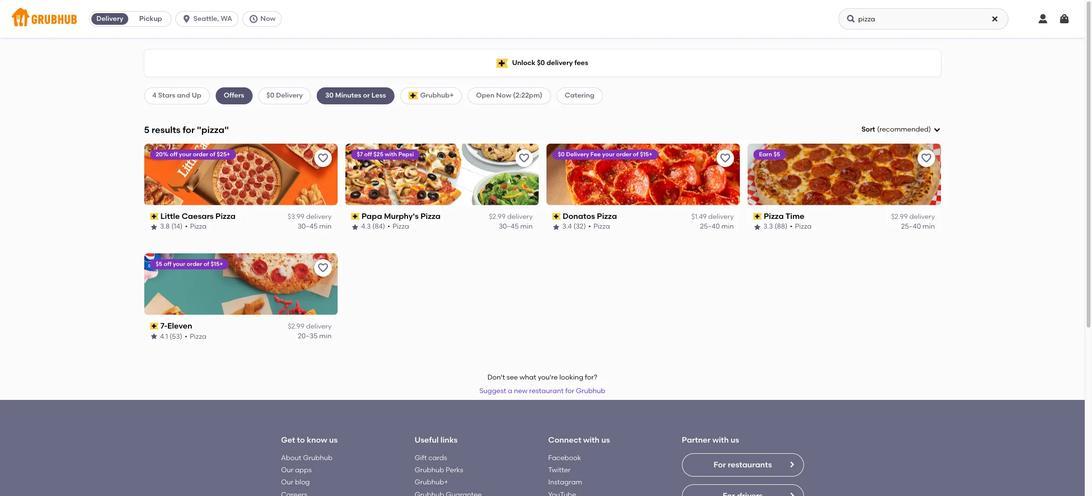 Task type: vqa. For each thing, say whether or not it's contained in the screenshot.
Time
yes



Task type: locate. For each thing, give the bounding box(es) containing it.
$2.99
[[489, 213, 506, 221], [892, 213, 908, 221], [288, 323, 305, 331]]

unlock
[[512, 59, 536, 67]]

0 vertical spatial our
[[281, 467, 294, 475]]

0 vertical spatial svg image
[[1059, 13, 1071, 25]]

for right results
[[183, 124, 195, 135]]

$5
[[774, 151, 781, 158], [156, 261, 162, 268]]

us right 'connect'
[[602, 436, 610, 445]]

0 horizontal spatial now
[[261, 15, 276, 23]]

2 horizontal spatial of
[[633, 151, 639, 158]]

pizza right the murphy's
[[421, 212, 441, 221]]

pizza down time
[[795, 223, 812, 231]]

20–35 min
[[298, 333, 332, 341]]

delivery for papa murphy's pizza
[[507, 213, 533, 221]]

• right (14)
[[185, 223, 188, 231]]

1 vertical spatial $15+
[[211, 261, 223, 268]]

your right 20% at the top
[[179, 151, 192, 158]]

1 horizontal spatial of
[[210, 151, 216, 158]]

star icon image
[[150, 223, 158, 231], [351, 223, 359, 231], [552, 223, 560, 231], [754, 223, 761, 231], [150, 333, 158, 341]]

25–40 for pizza time
[[902, 223, 921, 231]]

• for caesars
[[185, 223, 188, 231]]

2 horizontal spatial grubhub
[[576, 387, 606, 396]]

less
[[372, 92, 386, 100]]

about grubhub our apps our blog
[[281, 454, 333, 487]]

for
[[183, 124, 195, 135], [566, 387, 575, 396]]

off right $7
[[364, 151, 372, 158]]

1 vertical spatial for
[[566, 387, 575, 396]]

$5 down 3.8
[[156, 261, 162, 268]]

2 horizontal spatial $0
[[558, 151, 565, 158]]

recommended
[[880, 125, 929, 134]]

for restaurants link
[[682, 454, 804, 477]]

30–45 min for little caesars pizza
[[298, 223, 332, 231]]

$0 for $0 delivery
[[267, 92, 275, 100]]

save this restaurant image for donatos pizza
[[720, 153, 731, 164]]

grubhub+ left open
[[420, 92, 454, 100]]

2 horizontal spatial delivery
[[566, 151, 589, 158]]

with right $25
[[385, 151, 397, 158]]

1 vertical spatial grubhub
[[303, 454, 333, 463]]

of right fee
[[633, 151, 639, 158]]

1 horizontal spatial us
[[602, 436, 610, 445]]

None field
[[862, 125, 941, 135]]

svg image inside 'field'
[[933, 126, 941, 134]]

star icon image left 3.4 at the right of the page
[[552, 223, 560, 231]]

order down caesars
[[187, 261, 202, 268]]

donatos
[[563, 212, 595, 221]]

3.8
[[160, 223, 170, 231]]

0 vertical spatial for
[[183, 124, 195, 135]]

$0 right unlock
[[537, 59, 545, 67]]

star icon image left 4.3
[[351, 223, 359, 231]]

2 horizontal spatial $2.99
[[892, 213, 908, 221]]

grubhub plus flag logo image left unlock
[[497, 59, 508, 68]]

1 30–45 from the left
[[298, 223, 318, 231]]

min
[[319, 223, 332, 231], [521, 223, 533, 231], [722, 223, 734, 231], [923, 223, 935, 231], [319, 333, 332, 341]]

our left blog
[[281, 479, 294, 487]]

none field containing sort
[[862, 125, 941, 135]]

pickup button
[[130, 11, 171, 27]]

(14)
[[171, 223, 183, 231]]

25–40 min for donatos pizza
[[700, 223, 734, 231]]

1 vertical spatial $0
[[267, 92, 275, 100]]

for down looking on the bottom right
[[566, 387, 575, 396]]

your for caesars
[[179, 151, 192, 158]]

star icon image for 7-eleven
[[150, 333, 158, 341]]

suggest a new restaurant for grubhub
[[480, 387, 606, 396]]

20% off your order of $25+
[[156, 151, 230, 158]]

for inside button
[[566, 387, 575, 396]]

grubhub down gift cards 'link'
[[415, 467, 444, 475]]

star icon image for little caesars pizza
[[150, 223, 158, 231]]

1 our from the top
[[281, 467, 294, 475]]

2 vertical spatial grubhub
[[415, 467, 444, 475]]

star icon image for donatos pizza
[[552, 223, 560, 231]]

0 horizontal spatial 30–45 min
[[298, 223, 332, 231]]

1 vertical spatial $5
[[156, 261, 162, 268]]

subscription pass image left 7-
[[150, 323, 159, 330]]

now inside button
[[261, 15, 276, 23]]

2 vertical spatial delivery
[[566, 151, 589, 158]]

1 horizontal spatial 25–40 min
[[902, 223, 935, 231]]

2 30–45 min from the left
[[499, 223, 533, 231]]

suggest
[[480, 387, 506, 396]]

with right partner
[[713, 436, 729, 445]]

2 save this restaurant image from the left
[[720, 153, 731, 164]]

1 horizontal spatial save this restaurant image
[[720, 153, 731, 164]]

of left $25+
[[210, 151, 216, 158]]

1 horizontal spatial $0
[[537, 59, 545, 67]]

1 vertical spatial now
[[496, 92, 512, 100]]

now right open
[[496, 92, 512, 100]]

1 horizontal spatial $2.99
[[489, 213, 506, 221]]

up
[[192, 92, 202, 100]]

with
[[385, 151, 397, 158], [584, 436, 600, 445], [713, 436, 729, 445]]

us up for restaurants
[[731, 436, 740, 445]]

subscription pass image
[[150, 213, 159, 220], [552, 213, 561, 220], [754, 213, 762, 220]]

5 results for "pizza" main content
[[0, 38, 1085, 497]]

delivery left 30
[[276, 92, 303, 100]]

1 horizontal spatial $2.99 delivery
[[489, 213, 533, 221]]

right image
[[788, 492, 796, 497]]

2 us from the left
[[602, 436, 610, 445]]

• pizza for murphy's
[[388, 223, 409, 231]]

$5 right earn
[[774, 151, 781, 158]]

$2.99 delivery for 7-eleven
[[288, 323, 332, 331]]

7-eleven logo image
[[144, 254, 338, 315]]

grubhub+ down grubhub perks link
[[415, 479, 448, 487]]

svg image
[[1059, 13, 1071, 25], [933, 126, 941, 134]]

2 25–40 min from the left
[[902, 223, 935, 231]]

• pizza down caesars
[[185, 223, 207, 231]]

• right "(53)"
[[185, 333, 188, 341]]

0 horizontal spatial grubhub
[[303, 454, 333, 463]]

"pizza"
[[197, 124, 229, 135]]

murphy's
[[384, 212, 419, 221]]

• pizza down eleven
[[185, 333, 207, 341]]

svg image inside main navigation navigation
[[1059, 13, 1071, 25]]

0 horizontal spatial subscription pass image
[[150, 323, 159, 330]]

• right (88)
[[790, 223, 793, 231]]

grubhub plus flag logo image right less
[[409, 92, 418, 100]]

of down little caesars pizza
[[204, 261, 209, 268]]

• pizza for time
[[790, 223, 812, 231]]

cards
[[429, 454, 447, 463]]

1 save this restaurant image from the left
[[518, 153, 530, 164]]

• pizza
[[185, 223, 207, 231], [388, 223, 409, 231], [589, 223, 610, 231], [790, 223, 812, 231], [185, 333, 207, 341]]

• pizza down time
[[790, 223, 812, 231]]

• pizza down 'donatos pizza'
[[589, 223, 610, 231]]

2 subscription pass image from the left
[[552, 213, 561, 220]]

1 horizontal spatial subscription pass image
[[351, 213, 360, 220]]

grubhub+
[[420, 92, 454, 100], [415, 479, 448, 487]]

1 horizontal spatial $5
[[774, 151, 781, 158]]

our
[[281, 467, 294, 475], [281, 479, 294, 487]]

1 horizontal spatial grubhub plus flag logo image
[[497, 59, 508, 68]]

$0 right offers
[[267, 92, 275, 100]]

now right wa
[[261, 15, 276, 23]]

now inside 5 results for "pizza" main content
[[496, 92, 512, 100]]

20–35
[[298, 333, 318, 341]]

star icon image left 4.1
[[150, 333, 158, 341]]

(2:22pm)
[[513, 92, 543, 100]]

fee
[[591, 151, 601, 158]]

1 horizontal spatial 25–40
[[902, 223, 921, 231]]

order left $25+
[[193, 151, 208, 158]]

subscription pass image
[[351, 213, 360, 220], [150, 323, 159, 330]]

• right (84)
[[388, 223, 390, 231]]

2 30–45 from the left
[[499, 223, 519, 231]]

grubhub down know
[[303, 454, 333, 463]]

0 horizontal spatial 25–40
[[700, 223, 720, 231]]

$2.99 delivery
[[489, 213, 533, 221], [892, 213, 935, 221], [288, 323, 332, 331]]

• pizza down papa murphy's pizza
[[388, 223, 409, 231]]

1 horizontal spatial delivery
[[276, 92, 303, 100]]

25–40 min
[[700, 223, 734, 231], [902, 223, 935, 231]]

$0 left fee
[[558, 151, 565, 158]]

2 horizontal spatial us
[[731, 436, 740, 445]]

0 vertical spatial grubhub plus flag logo image
[[497, 59, 508, 68]]

0 vertical spatial grubhub
[[576, 387, 606, 396]]

twitter link
[[549, 467, 571, 475]]

0 horizontal spatial subscription pass image
[[150, 213, 159, 220]]

your
[[179, 151, 192, 158], [602, 151, 615, 158], [173, 261, 185, 268]]

results
[[152, 124, 181, 135]]

0 vertical spatial delivery
[[96, 15, 123, 23]]

subscription pass image left the papa
[[351, 213, 360, 220]]

• right (32) on the top right of page
[[589, 223, 591, 231]]

5 results for "pizza"
[[144, 124, 229, 135]]

1 25–40 min from the left
[[700, 223, 734, 231]]

restaurants
[[728, 461, 772, 470]]

our down about
[[281, 467, 294, 475]]

for?
[[585, 374, 598, 382]]

• for time
[[790, 223, 793, 231]]

0 horizontal spatial 25–40 min
[[700, 223, 734, 231]]

save this restaurant image for 7-eleven
[[317, 262, 329, 274]]

1 vertical spatial grubhub+
[[415, 479, 448, 487]]

$15+
[[640, 151, 653, 158], [211, 261, 223, 268]]

useful links
[[415, 436, 458, 445]]

star icon image for papa murphy's pizza
[[351, 223, 359, 231]]

see
[[507, 374, 518, 382]]

1 horizontal spatial 30–45 min
[[499, 223, 533, 231]]

order for caesars
[[193, 151, 208, 158]]

sort
[[862, 125, 876, 134]]

1 subscription pass image from the left
[[150, 213, 159, 220]]

off for papa
[[364, 151, 372, 158]]

grubhub down for?
[[576, 387, 606, 396]]

off for little
[[170, 151, 178, 158]]

us for partner with us
[[731, 436, 740, 445]]

off down 3.8
[[164, 261, 172, 268]]

save this restaurant image for little caesars pizza
[[317, 153, 329, 164]]

subscription pass image for donatos pizza
[[552, 213, 561, 220]]

with right 'connect'
[[584, 436, 600, 445]]

0 horizontal spatial 30–45
[[298, 223, 318, 231]]

1 vertical spatial subscription pass image
[[150, 323, 159, 330]]

apps
[[295, 467, 312, 475]]

2 25–40 from the left
[[902, 223, 921, 231]]

0 horizontal spatial $2.99
[[288, 323, 305, 331]]

us right know
[[329, 436, 338, 445]]

catering
[[565, 92, 595, 100]]

• for murphy's
[[388, 223, 390, 231]]

eleven
[[167, 322, 192, 331]]

for
[[714, 461, 726, 470]]

fees
[[575, 59, 589, 67]]

0 horizontal spatial with
[[385, 151, 397, 158]]

1 horizontal spatial svg image
[[1059, 13, 1071, 25]]

delivery
[[96, 15, 123, 23], [276, 92, 303, 100], [566, 151, 589, 158]]

1 horizontal spatial for
[[566, 387, 575, 396]]

star icon image left 3.8
[[150, 223, 158, 231]]

svg image
[[1038, 13, 1049, 25], [182, 14, 192, 24], [249, 14, 259, 24], [847, 14, 856, 24], [991, 15, 999, 23]]

gift cards link
[[415, 454, 447, 463]]

svg image inside seattle, wa button
[[182, 14, 192, 24]]

save this restaurant image
[[317, 153, 329, 164], [921, 153, 933, 164], [317, 262, 329, 274]]

1 horizontal spatial now
[[496, 92, 512, 100]]

delivery left pickup
[[96, 15, 123, 23]]

0 horizontal spatial svg image
[[933, 126, 941, 134]]

0 horizontal spatial $2.99 delivery
[[288, 323, 332, 331]]

earn $5
[[759, 151, 781, 158]]

0 horizontal spatial grubhub plus flag logo image
[[409, 92, 418, 100]]

$2.99 delivery for papa murphy's pizza
[[489, 213, 533, 221]]

1 horizontal spatial subscription pass image
[[552, 213, 561, 220]]

save this restaurant button for 7-eleven
[[314, 259, 332, 277]]

star icon image for pizza time
[[754, 223, 761, 231]]

svg image inside now button
[[249, 14, 259, 24]]

7-eleven
[[160, 322, 192, 331]]

(53)
[[170, 333, 182, 341]]

off
[[170, 151, 178, 158], [364, 151, 372, 158], [164, 261, 172, 268]]

• pizza for eleven
[[185, 333, 207, 341]]

0 horizontal spatial $5
[[156, 261, 162, 268]]

$2.99 for pizza time
[[892, 213, 908, 221]]

1 horizontal spatial with
[[584, 436, 600, 445]]

grubhub
[[576, 387, 606, 396], [303, 454, 333, 463], [415, 467, 444, 475]]

seattle, wa
[[194, 15, 232, 23]]

delivery left fee
[[566, 151, 589, 158]]

1 vertical spatial our
[[281, 479, 294, 487]]

1 vertical spatial delivery
[[276, 92, 303, 100]]

2 horizontal spatial subscription pass image
[[754, 213, 762, 220]]

know
[[307, 436, 327, 445]]

0 horizontal spatial us
[[329, 436, 338, 445]]

1 horizontal spatial $15+
[[640, 151, 653, 158]]

1 25–40 from the left
[[700, 223, 720, 231]]

1 vertical spatial svg image
[[933, 126, 941, 134]]

2 vertical spatial $0
[[558, 151, 565, 158]]

pizza time
[[764, 212, 805, 221]]

subscription pass image left little
[[150, 213, 159, 220]]

pizza time logo image
[[748, 144, 941, 205]]

pizza
[[216, 212, 236, 221], [421, 212, 441, 221], [597, 212, 617, 221], [764, 212, 784, 221], [190, 223, 207, 231], [393, 223, 409, 231], [594, 223, 610, 231], [795, 223, 812, 231], [190, 333, 207, 341]]

delivery button
[[89, 11, 130, 27]]

• for eleven
[[185, 333, 188, 341]]

0 horizontal spatial for
[[183, 124, 195, 135]]

subscription pass image left donatos
[[552, 213, 561, 220]]

$0
[[537, 59, 545, 67], [267, 92, 275, 100], [558, 151, 565, 158]]

1 horizontal spatial 30–45
[[499, 223, 519, 231]]

3 subscription pass image from the left
[[754, 213, 762, 220]]

4.1
[[160, 333, 168, 341]]

30–45 min for papa murphy's pizza
[[499, 223, 533, 231]]

1 horizontal spatial grubhub
[[415, 467, 444, 475]]

save this restaurant image
[[518, 153, 530, 164], [720, 153, 731, 164]]

star icon image left 3.3
[[754, 223, 761, 231]]

0 horizontal spatial delivery
[[96, 15, 123, 23]]

0 horizontal spatial save this restaurant image
[[518, 153, 530, 164]]

about
[[281, 454, 301, 463]]

subscription pass image for little caesars pizza
[[150, 213, 159, 220]]

subscription pass image for 7-eleven
[[150, 323, 159, 330]]

3 us from the left
[[731, 436, 740, 445]]

2 horizontal spatial $2.99 delivery
[[892, 213, 935, 221]]

25–40 for donatos pizza
[[700, 223, 720, 231]]

0 horizontal spatial $15+
[[211, 261, 223, 268]]

2 horizontal spatial with
[[713, 436, 729, 445]]

0 horizontal spatial $0
[[267, 92, 275, 100]]

$0 delivery fee your order of $15+
[[558, 151, 653, 158]]

0 vertical spatial $15+
[[640, 151, 653, 158]]

1 30–45 min from the left
[[298, 223, 332, 231]]

now button
[[243, 11, 286, 27]]

0 vertical spatial subscription pass image
[[351, 213, 360, 220]]

• for pizza
[[589, 223, 591, 231]]

grubhub plus flag logo image
[[497, 59, 508, 68], [409, 92, 418, 100]]

off right 20% at the top
[[170, 151, 178, 158]]

0 vertical spatial now
[[261, 15, 276, 23]]

$0 for $0 delivery fee your order of $15+
[[558, 151, 565, 158]]

0 vertical spatial $5
[[774, 151, 781, 158]]

pepsi
[[399, 151, 414, 158]]

your down (14)
[[173, 261, 185, 268]]

subscription pass image left 'pizza time'
[[754, 213, 762, 220]]

30–45
[[298, 223, 318, 231], [499, 223, 519, 231]]

us
[[329, 436, 338, 445], [602, 436, 610, 445], [731, 436, 740, 445]]

(84)
[[373, 223, 385, 231]]

save this restaurant image for papa murphy's pizza
[[518, 153, 530, 164]]

your for eleven
[[173, 261, 185, 268]]

0 horizontal spatial of
[[204, 261, 209, 268]]

$3.99
[[288, 213, 305, 221]]

1 vertical spatial grubhub plus flag logo image
[[409, 92, 418, 100]]



Task type: describe. For each thing, give the bounding box(es) containing it.
pizza down papa murphy's pizza
[[393, 223, 409, 231]]

$2.99 for 7-eleven
[[288, 323, 305, 331]]

instagram link
[[549, 479, 583, 487]]

Search for food, convenience, alcohol... search field
[[839, 8, 1009, 30]]

seattle,
[[194, 15, 219, 23]]

pizza right donatos
[[597, 212, 617, 221]]

of for caesars
[[210, 151, 216, 158]]

delivery for little caesars pizza
[[306, 213, 332, 221]]

3.3
[[764, 223, 773, 231]]

main navigation navigation
[[0, 0, 1085, 38]]

grubhub plus flag logo image for unlock $0 delivery fees
[[497, 59, 508, 68]]

open now (2:22pm)
[[476, 92, 543, 100]]

min for pizza time
[[923, 223, 935, 231]]

30
[[325, 92, 334, 100]]

stars
[[158, 92, 175, 100]]

$1.49
[[692, 213, 707, 221]]

facebook link
[[549, 454, 581, 463]]

3.4 (32)
[[563, 223, 586, 231]]

get to know us
[[281, 436, 338, 445]]

get
[[281, 436, 295, 445]]

min for little caesars pizza
[[319, 223, 332, 231]]

min for papa murphy's pizza
[[521, 223, 533, 231]]

save this restaurant button for little caesars pizza
[[314, 150, 332, 167]]

restaurant
[[529, 387, 564, 396]]

subscription pass image for pizza time
[[754, 213, 762, 220]]

3.4
[[563, 223, 572, 231]]

wa
[[221, 15, 232, 23]]

save this restaurant button for donatos pizza
[[717, 150, 734, 167]]

min for 7-eleven
[[319, 333, 332, 341]]

4.3 (84)
[[361, 223, 385, 231]]

seattle, wa button
[[176, 11, 243, 27]]

facebook
[[549, 454, 581, 463]]

(88)
[[775, 223, 788, 231]]

4.1 (53)
[[160, 333, 182, 341]]

save this restaurant image for pizza time
[[921, 153, 933, 164]]

time
[[786, 212, 805, 221]]

delivery for pizza time
[[910, 213, 935, 221]]

pizza down little caesars pizza
[[190, 223, 207, 231]]

donatos pizza logo image
[[547, 144, 740, 205]]

30 minutes or less
[[325, 92, 386, 100]]

offers
[[224, 92, 244, 100]]

0 vertical spatial grubhub+
[[420, 92, 454, 100]]

a
[[508, 387, 513, 396]]

$2.99 for papa murphy's pizza
[[489, 213, 506, 221]]

$7
[[357, 151, 363, 158]]

blog
[[295, 479, 310, 487]]

little
[[160, 212, 180, 221]]

0 vertical spatial $0
[[537, 59, 545, 67]]

$7 off $25 with pepsi
[[357, 151, 414, 158]]

connect with us
[[549, 436, 610, 445]]

twitter
[[549, 467, 571, 475]]

your right fee
[[602, 151, 615, 158]]

(
[[878, 125, 880, 134]]

4 stars and up
[[152, 92, 202, 100]]

sort ( recommended )
[[862, 125, 932, 134]]

• pizza for pizza
[[589, 223, 610, 231]]

facebook twitter instagram
[[549, 454, 583, 487]]

grubhub plus flag logo image for grubhub+
[[409, 92, 418, 100]]

pizza up 3.3 (88)
[[764, 212, 784, 221]]

gift cards grubhub perks grubhub+
[[415, 454, 464, 487]]

partner
[[682, 436, 711, 445]]

right image
[[788, 461, 796, 469]]

$25+
[[217, 151, 230, 158]]

unlock $0 delivery fees
[[512, 59, 589, 67]]

pizza down eleven
[[190, 333, 207, 341]]

25–40 min for pizza time
[[902, 223, 935, 231]]

delivery for $0 delivery
[[276, 92, 303, 100]]

delivery for $0 delivery fee your order of $15+
[[566, 151, 589, 158]]

grubhub+ inside gift cards grubhub perks grubhub+
[[415, 479, 448, 487]]

instagram
[[549, 479, 583, 487]]

looking
[[560, 374, 584, 382]]

delivery for 7-eleven
[[306, 323, 332, 331]]

papa murphy's pizza
[[362, 212, 441, 221]]

papa murphy's pizza logo image
[[345, 144, 539, 205]]

links
[[441, 436, 458, 445]]

don't see what you're looking for?
[[488, 374, 598, 382]]

4.3
[[361, 223, 371, 231]]

new
[[514, 387, 528, 396]]

connect
[[549, 436, 582, 445]]

3.3 (88)
[[764, 223, 788, 231]]

5
[[144, 124, 150, 135]]

3.8 (14)
[[160, 223, 183, 231]]

none field inside 5 results for "pizza" main content
[[862, 125, 941, 135]]

$3.99 delivery
[[288, 213, 332, 221]]

$2.99 delivery for pizza time
[[892, 213, 935, 221]]

grubhub inside gift cards grubhub perks grubhub+
[[415, 467, 444, 475]]

about grubhub link
[[281, 454, 333, 463]]

and
[[177, 92, 190, 100]]

delivery inside delivery button
[[96, 15, 123, 23]]

grubhub inside about grubhub our apps our blog
[[303, 454, 333, 463]]

order for eleven
[[187, 261, 202, 268]]

earn
[[759, 151, 773, 158]]

delivery for donatos pizza
[[709, 213, 734, 221]]

1 us from the left
[[329, 436, 338, 445]]

(32)
[[574, 223, 586, 231]]

save this restaurant button for pizza time
[[918, 150, 935, 167]]

grubhub+ link
[[415, 479, 448, 487]]

pizza right caesars
[[216, 212, 236, 221]]

perks
[[446, 467, 464, 475]]

to
[[297, 436, 305, 445]]

30–45 for papa murphy's pizza
[[499, 223, 519, 231]]

donatos pizza
[[563, 212, 617, 221]]

off for 7-
[[164, 261, 172, 268]]

what
[[520, 374, 537, 382]]

us for connect with us
[[602, 436, 610, 445]]

for restaurants
[[714, 461, 772, 470]]

minutes
[[335, 92, 362, 100]]

30–45 for little caesars pizza
[[298, 223, 318, 231]]

little caesars pizza logo image
[[144, 144, 338, 205]]

pizza down 'donatos pizza'
[[594, 223, 610, 231]]

useful
[[415, 436, 439, 445]]

partner with us
[[682, 436, 740, 445]]

7-
[[160, 322, 167, 331]]

grubhub inside button
[[576, 387, 606, 396]]

caesars
[[182, 212, 214, 221]]

our apps link
[[281, 467, 312, 475]]

4
[[152, 92, 157, 100]]

subscription pass image for papa murphy's pizza
[[351, 213, 360, 220]]

little caesars pizza
[[160, 212, 236, 221]]

save this restaurant button for papa murphy's pizza
[[515, 150, 533, 167]]

order right fee
[[616, 151, 632, 158]]

of for eleven
[[204, 261, 209, 268]]

2 our from the top
[[281, 479, 294, 487]]

with for connect with us
[[584, 436, 600, 445]]

min for donatos pizza
[[722, 223, 734, 231]]

$0 delivery
[[267, 92, 303, 100]]

don't
[[488, 374, 505, 382]]

• pizza for caesars
[[185, 223, 207, 231]]

with for partner with us
[[713, 436, 729, 445]]

or
[[363, 92, 370, 100]]

pickup
[[139, 15, 162, 23]]



